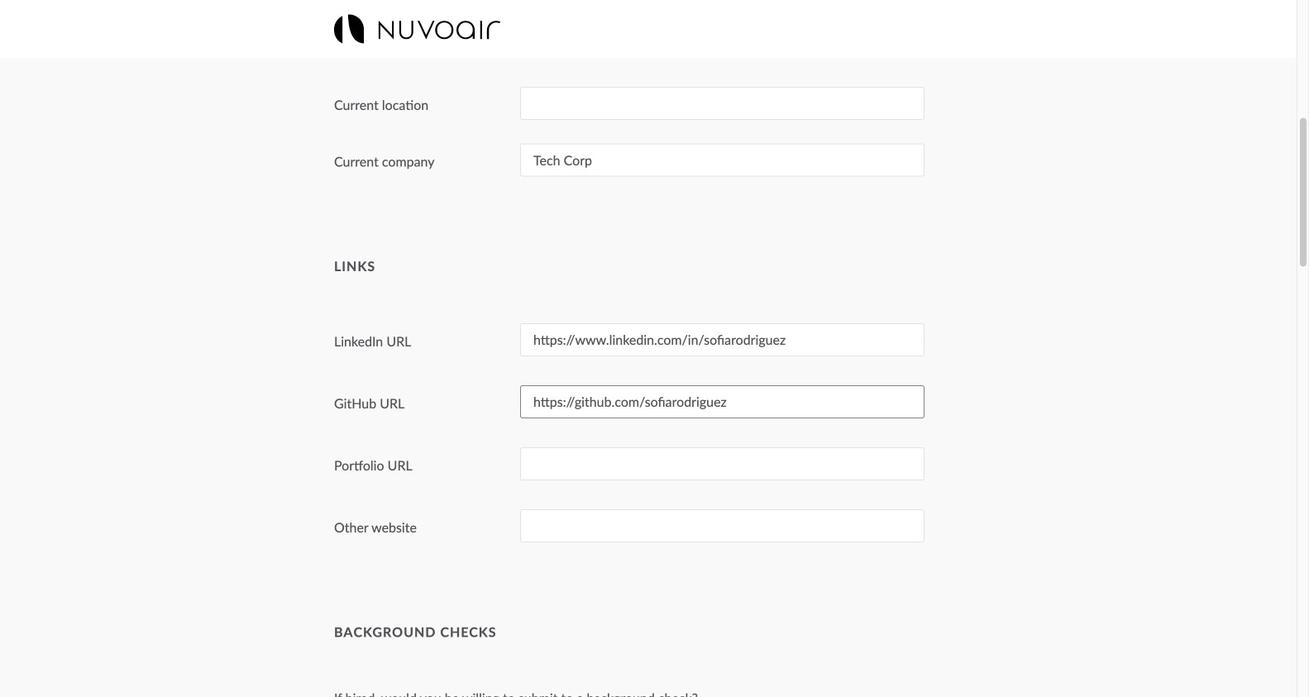 Task type: vqa. For each thing, say whether or not it's contained in the screenshot.
text field
yes



Task type: locate. For each thing, give the bounding box(es) containing it.
None text field
[[520, 87, 925, 120]]

nuvoair logo image
[[334, 14, 500, 43]]

None text field
[[520, 25, 925, 58], [520, 144, 925, 177], [520, 323, 925, 356], [520, 385, 925, 418], [520, 447, 925, 481], [520, 509, 925, 543], [520, 25, 925, 58], [520, 144, 925, 177], [520, 323, 925, 356], [520, 385, 925, 418], [520, 447, 925, 481], [520, 509, 925, 543]]



